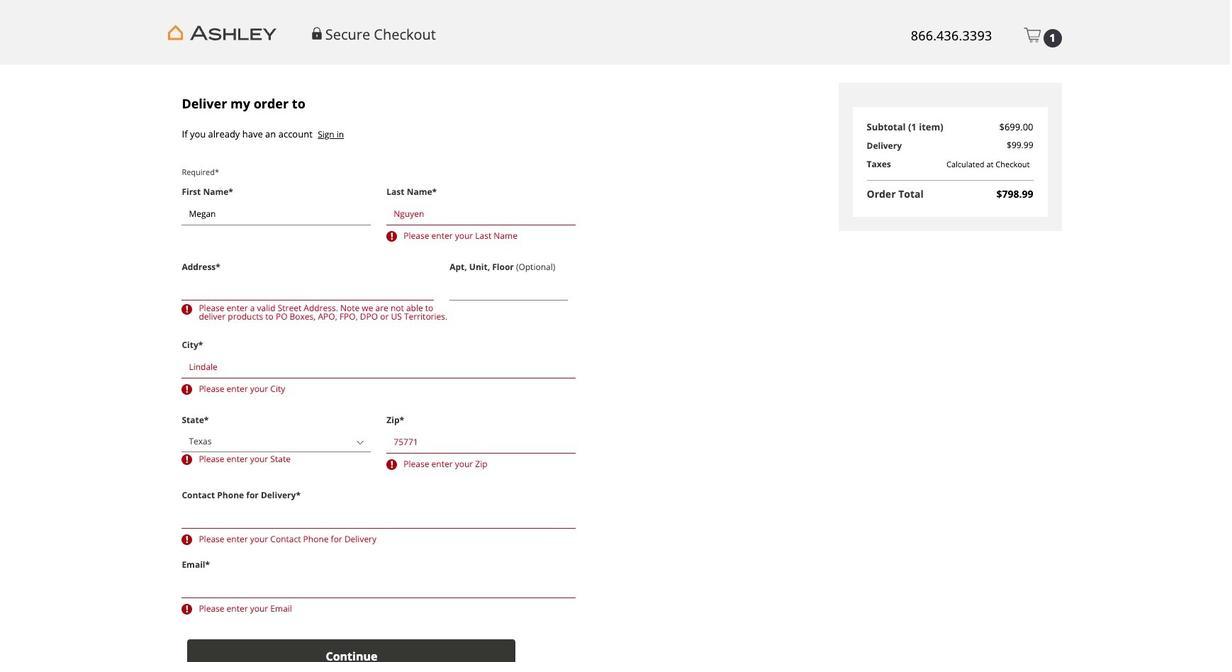 Task type: locate. For each thing, give the bounding box(es) containing it.
None email field
[[182, 576, 576, 599]]

None text field
[[387, 203, 576, 226]]

Start typing your street address, city, and state for suggestions. text field
[[182, 278, 434, 301]]

None text field
[[182, 203, 371, 226], [450, 278, 568, 301], [182, 356, 576, 379], [182, 203, 371, 226], [450, 278, 568, 301], [182, 356, 576, 379]]

alert
[[387, 229, 576, 243], [182, 382, 576, 396], [182, 452, 371, 467], [387, 457, 576, 472], [182, 533, 576, 547], [182, 602, 576, 616]]

main content
[[168, 64, 1062, 662]]

None telephone field
[[387, 431, 576, 454], [182, 506, 576, 529], [387, 431, 576, 454], [182, 506, 576, 529]]



